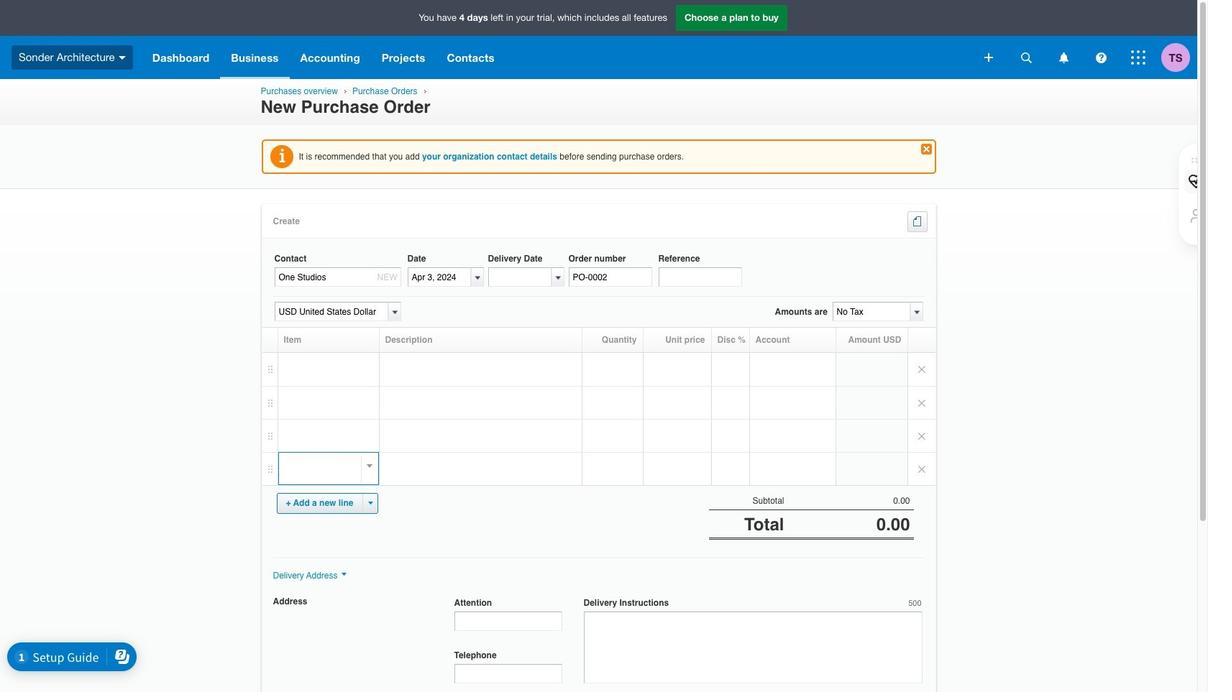 Task type: locate. For each thing, give the bounding box(es) containing it.
1 horizontal spatial svg image
[[1059, 52, 1069, 63]]

banner
[[0, 0, 1198, 79]]

0 horizontal spatial svg image
[[985, 53, 993, 62]]

0 horizontal spatial svg image
[[118, 56, 126, 60]]

svg image
[[1132, 50, 1146, 65], [1059, 52, 1069, 63], [985, 53, 993, 62]]

Select a currency text field
[[274, 302, 388, 322]]

None text field
[[274, 268, 401, 287], [408, 268, 471, 287], [488, 268, 551, 287], [569, 268, 652, 287], [659, 268, 742, 287], [833, 302, 910, 322], [279, 453, 364, 473], [274, 268, 401, 287], [408, 268, 471, 287], [488, 268, 551, 287], [569, 268, 652, 287], [659, 268, 742, 287], [833, 302, 910, 322], [279, 453, 364, 473]]

1 horizontal spatial svg image
[[1021, 52, 1032, 63]]

None text field
[[454, 612, 562, 632], [584, 612, 923, 684], [454, 665, 562, 684], [454, 612, 562, 632], [584, 612, 923, 684], [454, 665, 562, 684]]

svg image
[[1021, 52, 1032, 63], [1096, 52, 1107, 63], [118, 56, 126, 60]]



Task type: describe. For each thing, give the bounding box(es) containing it.
2 horizontal spatial svg image
[[1132, 50, 1146, 65]]

el image
[[924, 217, 926, 227]]

2 horizontal spatial svg image
[[1096, 52, 1107, 63]]



Task type: vqa. For each thing, say whether or not it's contained in the screenshot.
banner
yes



